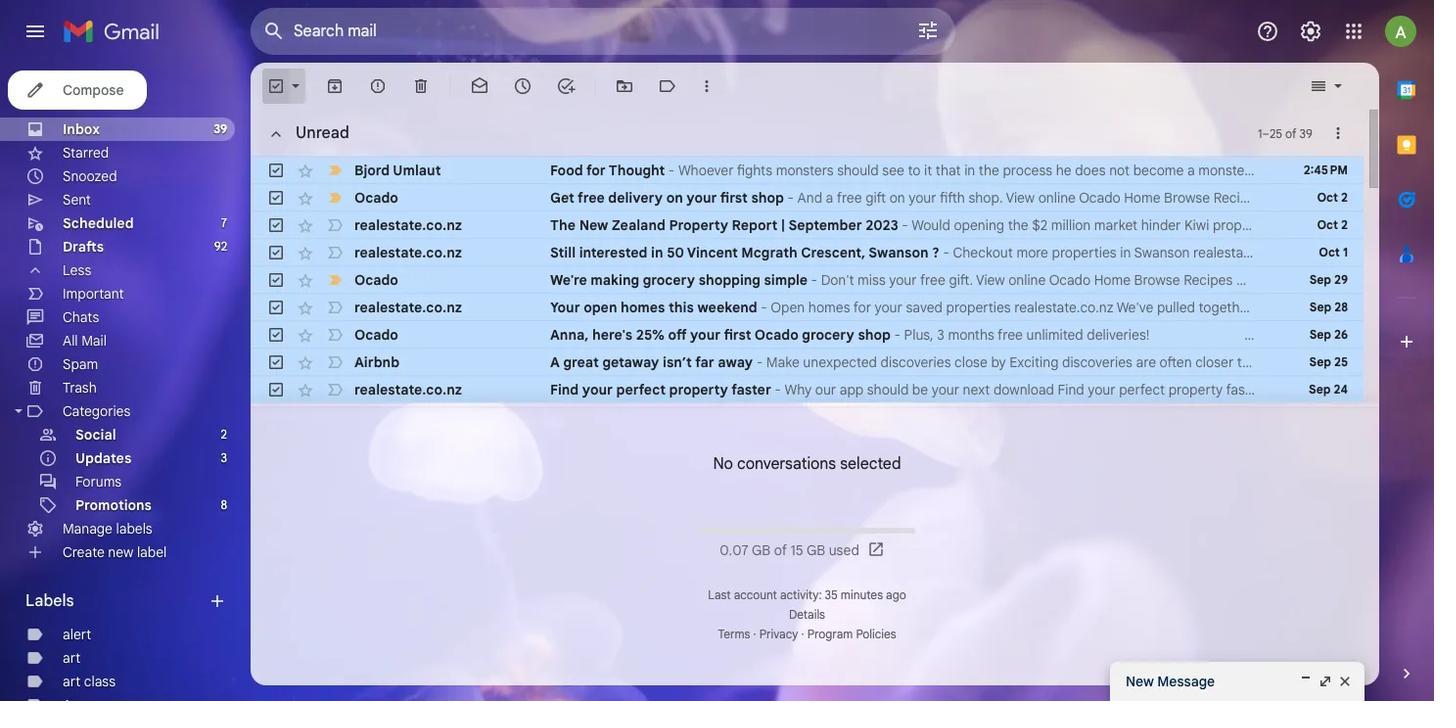 Task type: locate. For each thing, give the bounding box(es) containing it.
1 vertical spatial your
[[690, 326, 721, 344]]

inbox section options image
[[1329, 123, 1349, 143]]

in left br at the top right of page
[[1410, 326, 1421, 344]]

grocery
[[643, 271, 695, 289], [802, 326, 855, 344]]

3 sep from the top
[[1310, 327, 1332, 342]]

0 vertical spatial grocery
[[643, 271, 695, 289]]

2 art from the top
[[63, 673, 81, 690]]

realestate.co.nz for your open homes this weekend
[[355, 299, 462, 316]]

your
[[687, 189, 717, 207], [690, 326, 721, 344], [583, 381, 613, 399]]

shop
[[752, 189, 784, 207], [858, 326, 891, 344]]

new left message
[[1126, 673, 1154, 690]]

3
[[937, 326, 945, 344], [221, 450, 227, 465]]

1 up 29
[[1343, 245, 1349, 260]]

gb right "0.07"
[[752, 541, 771, 559]]

4 row from the top
[[251, 239, 1364, 266]]

26
[[1335, 327, 1349, 342]]

1 horizontal spatial the
[[1008, 216, 1029, 234]]

in right that
[[965, 162, 976, 179]]

scheduled
[[63, 214, 134, 232]]

realestate.co.nz for still interested in 50 vincent mcgrath crescent, swanson ?
[[355, 244, 462, 261]]

vincent
[[687, 244, 738, 261]]

free
[[578, 189, 605, 207], [998, 326, 1023, 344]]

0 horizontal spatial in
[[651, 244, 664, 261]]

program policies link
[[808, 627, 897, 641]]

close image
[[1338, 674, 1353, 689]]

0 vertical spatial in
[[965, 162, 976, 179]]

sep for a great getaway isn't far away -
[[1310, 355, 1332, 369]]

15
[[791, 541, 804, 559]]

3 inside labels navigation
[[221, 450, 227, 465]]

bjord umlaut
[[355, 162, 441, 179]]

whoever
[[679, 162, 734, 179]]

homes
[[621, 299, 665, 316]]

main content containing unread
[[251, 63, 1435, 701]]

None search field
[[251, 8, 956, 55]]

5 sep from the top
[[1309, 382, 1331, 397]]

39 left inbox section options image
[[1300, 126, 1313, 141]]

archive image
[[325, 76, 345, 96]]

· down details
[[802, 627, 805, 641]]

important
[[63, 285, 124, 303]]

forums
[[75, 473, 122, 491]]

ocado
[[355, 189, 398, 207], [355, 271, 398, 289], [355, 326, 398, 344], [755, 326, 799, 344]]

details link
[[789, 607, 826, 622]]

1 horizontal spatial free
[[998, 326, 1023, 344]]

tab list
[[1380, 63, 1435, 631]]

kiwi
[[1185, 216, 1210, 234]]

3 realestate.co.nz from the top
[[355, 299, 462, 316]]

settings image
[[1300, 20, 1323, 43]]

updates
[[75, 450, 131, 467]]

1 vertical spatial in
[[651, 244, 664, 261]]

your up far
[[690, 326, 721, 344]]

property
[[1213, 216, 1268, 234], [669, 381, 728, 399]]

‌
[[1332, 216, 1332, 234], [1342, 216, 1342, 234], [1353, 216, 1353, 234], [1363, 216, 1363, 234], [1374, 216, 1374, 234], [1384, 216, 1384, 234], [1395, 216, 1395, 234], [1405, 216, 1405, 234], [1416, 216, 1416, 234], [1426, 216, 1427, 234], [1154, 326, 1154, 344], [1157, 326, 1157, 344], [1161, 326, 1161, 344], [1164, 326, 1164, 344], [1168, 326, 1168, 344], [1171, 326, 1171, 344], [1175, 326, 1175, 344], [1178, 326, 1178, 344], [1182, 326, 1182, 344], [1185, 326, 1185, 344], [1189, 326, 1189, 344], [1192, 326, 1192, 344], [1196, 326, 1196, 344], [1199, 326, 1199, 344], [1203, 326, 1203, 344], [1206, 326, 1206, 344], [1210, 326, 1210, 344], [1213, 326, 1213, 344], [1217, 326, 1217, 344], [1220, 326, 1220, 344], [1224, 326, 1224, 344], [1227, 326, 1227, 344], [1231, 326, 1231, 344], [1234, 326, 1234, 344], [1238, 326, 1238, 344], [1241, 326, 1241, 344], [1245, 326, 1245, 344], [1248, 326, 1248, 344], [1252, 326, 1252, 344], [1255, 326, 1255, 344], [1259, 326, 1259, 344], [1262, 326, 1262, 344], [1266, 326, 1266, 344], [1269, 326, 1269, 344], [1273, 326, 1273, 344], [1276, 326, 1276, 344], [1280, 326, 1280, 344], [1283, 326, 1283, 344], [1287, 326, 1287, 344], [1290, 326, 1290, 344], [1294, 326, 1294, 344], [1297, 326, 1297, 344], [1301, 326, 1301, 344], [1304, 326, 1305, 344], [1308, 326, 1308, 344], [1312, 326, 1312, 344], [1315, 326, 1315, 344], [1319, 326, 1319, 344], [1322, 326, 1322, 344], [1326, 326, 1326, 344], [1329, 326, 1329, 344], [1333, 326, 1333, 344], [1336, 326, 1336, 344], [1340, 326, 1340, 344], [1343, 326, 1343, 344], [1347, 326, 1347, 344], [1350, 326, 1350, 344], [1354, 326, 1354, 344], [1357, 326, 1357, 344], [1361, 326, 1361, 344], [1364, 326, 1364, 344], [1368, 326, 1368, 344], [1371, 326, 1371, 344], [1375, 326, 1375, 344]]

0 horizontal spatial grocery
[[643, 271, 695, 289]]

1 horizontal spatial property
[[1213, 216, 1268, 234]]

2 oct 2 from the top
[[1318, 217, 1349, 232]]

1 horizontal spatial shop
[[858, 326, 891, 344]]

oct 2 for the new zealand property report | september 2023 - would opening the $2 million market hinder kiwi property dreams? ͏ ‌ ﻿ ͏ ‌ ﻿ ͏ ‌ ﻿ ͏ ‌ ﻿ ͏ ‌ ﻿ ͏ ‌ ﻿ ͏ ‌ ﻿ ͏ ‌ ﻿ ͏ ‌ ﻿ ͏ ‌ ﻿ ͏ 
[[1318, 217, 1349, 232]]

1 sep from the top
[[1310, 272, 1332, 287]]

50
[[667, 244, 684, 261]]

getaway
[[603, 354, 660, 371]]

1 vertical spatial 25
[[1335, 355, 1349, 369]]

1 realestate.co.nz from the top
[[355, 216, 462, 234]]

· right terms link
[[754, 627, 757, 641]]

labels heading
[[25, 592, 208, 611]]

art down the "alert" link
[[63, 649, 81, 667]]

gmail image
[[63, 12, 169, 51]]

4 realestate.co.nz from the top
[[355, 381, 462, 399]]

2 for get free delivery on your first shop -
[[1342, 190, 1349, 205]]

sep up sep 24
[[1310, 355, 1332, 369]]

1 horizontal spatial ·
[[802, 627, 805, 641]]

1 horizontal spatial 1
[[1343, 245, 1349, 260]]

mark as read image
[[470, 76, 490, 96]]

3 right plus,
[[937, 326, 945, 344]]

social link
[[75, 426, 116, 444]]

Search mail text field
[[294, 22, 862, 41]]

sep left 26
[[1310, 327, 1332, 342]]

drafts
[[63, 238, 104, 256]]

2 horizontal spatial in
[[1410, 326, 1421, 344]]

4 sep from the top
[[1310, 355, 1332, 369]]

isn't
[[663, 354, 692, 371]]

labels navigation
[[0, 63, 251, 701]]

updates link
[[75, 450, 131, 467]]

1 horizontal spatial of
[[1286, 126, 1297, 141]]

the left "process"
[[979, 162, 1000, 179]]

0 horizontal spatial new
[[579, 216, 609, 234]]

realestate.co.nz for find your perfect property faster
[[355, 381, 462, 399]]

of right –
[[1286, 126, 1297, 141]]

9 ͏ from the left
[[1409, 216, 1412, 234]]

policies
[[856, 627, 897, 641]]

row containing airbnb
[[251, 349, 1364, 376]]

0 vertical spatial 3
[[937, 326, 945, 344]]

get
[[550, 189, 575, 207]]

ocado for we're making grocery shopping simple
[[355, 271, 398, 289]]

first up away
[[724, 326, 752, 344]]

the
[[550, 216, 576, 234]]

last account activity: 35 minutes ago details terms · privacy · program policies
[[708, 588, 907, 641]]

new message
[[1126, 673, 1215, 690]]

oct up the sep 29
[[1319, 245, 1340, 260]]

sep
[[1310, 272, 1332, 287], [1310, 300, 1332, 314], [1310, 327, 1332, 342], [1310, 355, 1332, 369], [1309, 382, 1331, 397]]

- right faster
[[775, 381, 781, 399]]

ocado for get free delivery on your first shop
[[355, 189, 398, 207]]

None checkbox
[[266, 76, 286, 96], [266, 161, 286, 180], [266, 188, 286, 208], [266, 215, 286, 235], [266, 243, 286, 262], [266, 298, 286, 317], [266, 325, 286, 345], [266, 76, 286, 96], [266, 161, 286, 180], [266, 188, 286, 208], [266, 215, 286, 235], [266, 243, 286, 262], [266, 298, 286, 317], [266, 325, 286, 345]]

terms
[[718, 627, 751, 641]]

2 realestate.co.nz from the top
[[355, 244, 462, 261]]

1 row from the top
[[251, 157, 1435, 184]]

1 vertical spatial 1
[[1343, 245, 1349, 260]]

1 up and
[[1258, 126, 1263, 141]]

0 vertical spatial oct 2
[[1318, 190, 1349, 205]]

shop down fights
[[752, 189, 784, 207]]

39 inside labels navigation
[[214, 121, 227, 136]]

sep 29
[[1310, 272, 1349, 287]]

oct for -
[[1319, 245, 1340, 260]]

enough
[[1385, 162, 1433, 179]]

scheduled link
[[63, 214, 134, 232]]

row
[[251, 157, 1435, 184], [251, 184, 1364, 212], [251, 212, 1435, 239], [251, 239, 1364, 266], [251, 266, 1364, 294], [251, 294, 1364, 321], [251, 321, 1435, 349], [251, 349, 1364, 376], [251, 376, 1364, 403]]

1 vertical spatial the
[[1008, 216, 1029, 234]]

no
[[713, 454, 733, 474]]

shop left plus,
[[858, 326, 891, 344]]

still
[[550, 244, 576, 261]]

- right the ?
[[943, 244, 950, 261]]

0 vertical spatial the
[[979, 162, 1000, 179]]

2 vertical spatial your
[[583, 381, 613, 399]]

3 row from the top
[[251, 212, 1435, 239]]

0 vertical spatial shop
[[752, 189, 784, 207]]

follow link to manage storage image
[[868, 540, 887, 560]]

1 vertical spatial property
[[669, 381, 728, 399]]

it
[[925, 162, 933, 179]]

new
[[108, 544, 134, 561]]

free down for
[[578, 189, 605, 207]]

snoozed
[[63, 167, 117, 185]]

sent
[[63, 191, 91, 209]]

10 ﻿ from the left
[[1430, 216, 1430, 234]]

0 vertical spatial of
[[1286, 126, 1297, 141]]

2 up 8
[[221, 427, 227, 442]]

oct up oct 1
[[1318, 217, 1339, 232]]

he
[[1056, 162, 1072, 179]]

0 horizontal spatial 1
[[1258, 126, 1263, 141]]

- right away
[[757, 354, 763, 371]]

0 vertical spatial property
[[1213, 216, 1268, 234]]

1 horizontal spatial gb
[[807, 541, 826, 559]]

0 horizontal spatial free
[[578, 189, 605, 207]]

opening
[[954, 216, 1005, 234]]

2 vertical spatial oct
[[1319, 245, 1340, 260]]

forums link
[[75, 473, 122, 491]]

important link
[[63, 285, 124, 303]]

0 horizontal spatial the
[[979, 162, 1000, 179]]

main content
[[251, 63, 1435, 701]]

- up 'get free delivery on your first shop -'
[[669, 162, 675, 179]]

3 ͏ from the left
[[1346, 216, 1349, 234]]

1 vertical spatial new
[[1126, 673, 1154, 690]]

sep left 29
[[1310, 272, 1332, 287]]

drafts link
[[63, 238, 104, 256]]

sep left 28
[[1310, 300, 1332, 314]]

grocery down simple
[[802, 326, 855, 344]]

1 horizontal spatial grocery
[[802, 326, 855, 344]]

the
[[979, 162, 1000, 179], [1008, 216, 1029, 234]]

promotions link
[[75, 497, 152, 514]]

swanson
[[869, 244, 929, 261]]

monster.
[[1199, 162, 1252, 179]]

grocery down 50
[[643, 271, 695, 289]]

of left 15
[[774, 541, 787, 559]]

0 horizontal spatial 39
[[214, 121, 227, 136]]

oct 2 down gaze
[[1318, 190, 1349, 205]]

0 horizontal spatial property
[[669, 381, 728, 399]]

manage labels link
[[63, 520, 152, 538]]

0 horizontal spatial shop
[[752, 189, 784, 207]]

2 · from the left
[[802, 627, 805, 641]]

25 up and
[[1270, 126, 1283, 141]]

first
[[720, 189, 748, 207], [724, 326, 752, 344]]

art for art class
[[63, 673, 81, 690]]

support image
[[1256, 20, 1280, 43]]

0.07 gb of 15 gb used
[[720, 541, 860, 559]]

0 vertical spatial 2
[[1342, 190, 1349, 205]]

trash
[[63, 379, 97, 397]]

report
[[732, 216, 778, 234]]

property right kiwi
[[1213, 216, 1268, 234]]

None checkbox
[[266, 270, 286, 290], [266, 353, 286, 372], [266, 380, 286, 400], [266, 270, 286, 290], [266, 353, 286, 372], [266, 380, 286, 400]]

1 vertical spatial 2
[[1342, 217, 1349, 232]]

oct down 2:45 pm
[[1318, 190, 1339, 205]]

39 left unread button
[[214, 121, 227, 136]]

39
[[214, 121, 227, 136], [1300, 126, 1313, 141]]

labels image
[[658, 76, 678, 96]]

25%
[[636, 326, 665, 344]]

move to image
[[615, 76, 635, 96]]

1 vertical spatial 3
[[221, 450, 227, 465]]

2 up oct 1
[[1342, 217, 1349, 232]]

no conversations selected
[[713, 454, 902, 474]]

0 vertical spatial new
[[579, 216, 609, 234]]

sep for anna, here's 25% off your first ocado grocery shop - plus, 3 months free unlimited deliveries! ‌ ‌ ‌ ‌ ‌ ‌ ‌ ‌ ‌ ‌ ‌ ‌ ‌ ‌ ‌ ‌ ‌ ‌ ‌ ‌ ‌ ‌ ‌ ‌ ‌ ‌ ‌ ‌ ‌ ‌ ‌ ‌ ‌ ‌ ‌ ‌ ‌ ‌ ‌ ‌ ‌ ‌ ‌ ‌ ‌ ‌ ‌ ‌ ‌ ‌ ‌ ‌ ‌ ‌ ‌ ‌ ‌ ‌ ‌ ‌ ‌ ‌ ‌ ‌ view in br
[[1310, 327, 1332, 342]]

first for shop
[[720, 189, 748, 207]]

1 horizontal spatial 39
[[1300, 126, 1313, 141]]

·
[[754, 627, 757, 641], [802, 627, 805, 641]]

still interested in 50 vincent mcgrath crescent, swanson ? -
[[550, 244, 953, 261]]

sep for we're making grocery shopping simple -
[[1310, 272, 1332, 287]]

property down far
[[669, 381, 728, 399]]

art down art link
[[63, 673, 81, 690]]

1 horizontal spatial 25
[[1335, 355, 1349, 369]]

0 horizontal spatial of
[[774, 541, 787, 559]]

sep left 24
[[1309, 382, 1331, 397]]

your down great
[[583, 381, 613, 399]]

3 up 8
[[221, 450, 227, 465]]

0 vertical spatial art
[[63, 649, 81, 667]]

2
[[1342, 190, 1349, 205], [1342, 217, 1349, 232], [221, 427, 227, 442]]

1 gb from the left
[[752, 541, 771, 559]]

gb right 15
[[807, 541, 826, 559]]

1 art from the top
[[63, 649, 81, 667]]

minutes
[[841, 588, 883, 602]]

your
[[550, 299, 580, 316]]

1 vertical spatial oct 2
[[1318, 217, 1349, 232]]

2 down gaze
[[1342, 190, 1349, 205]]

in left 50
[[651, 244, 664, 261]]

market
[[1095, 216, 1138, 234]]

-
[[669, 162, 675, 179], [788, 189, 794, 207], [902, 216, 908, 234], [943, 244, 950, 261], [811, 271, 818, 289], [761, 299, 768, 316], [895, 326, 901, 344], [757, 354, 763, 371], [775, 381, 781, 399]]

weekend
[[698, 299, 758, 316]]

0 horizontal spatial 3
[[221, 450, 227, 465]]

labels
[[116, 520, 152, 538]]

1 vertical spatial of
[[774, 541, 787, 559]]

0 horizontal spatial gb
[[752, 541, 771, 559]]

privacy
[[760, 627, 799, 641]]

0 vertical spatial first
[[720, 189, 748, 207]]

should
[[837, 162, 879, 179]]

the left the "$2"
[[1008, 216, 1029, 234]]

10 ͏ from the left
[[1419, 216, 1423, 234]]

0 vertical spatial your
[[687, 189, 717, 207]]

details
[[789, 607, 826, 622]]

process
[[1003, 162, 1053, 179]]

0 vertical spatial 25
[[1270, 126, 1283, 141]]

ocado for anna, here's 25% off your first ocado grocery shop
[[355, 326, 398, 344]]

1 vertical spatial free
[[998, 326, 1023, 344]]

25 down 26
[[1335, 355, 1349, 369]]

manage
[[63, 520, 113, 538]]

2 vertical spatial in
[[1410, 326, 1421, 344]]

2 gb from the left
[[807, 541, 826, 559]]

8 row from the top
[[251, 349, 1364, 376]]

new right the at the left of the page
[[579, 216, 609, 234]]

2 vertical spatial 2
[[221, 427, 227, 442]]

your right on
[[687, 189, 717, 207]]

zealand
[[612, 216, 666, 234]]

4 ﻿ from the left
[[1367, 216, 1367, 234]]

3 ﻿ from the left
[[1356, 216, 1356, 234]]

oct 2 up oct 1
[[1318, 217, 1349, 232]]

1 · from the left
[[754, 627, 757, 641]]

2 ﻿ from the left
[[1346, 216, 1346, 234]]

art class link
[[63, 673, 116, 690]]

1 vertical spatial art
[[63, 673, 81, 690]]

1 vertical spatial oct
[[1318, 217, 1339, 232]]

advanced search options image
[[909, 11, 948, 50]]

oct 2
[[1318, 190, 1349, 205], [1318, 217, 1349, 232]]

far
[[695, 354, 715, 371]]

1 vertical spatial first
[[724, 326, 752, 344]]

first up report
[[720, 189, 748, 207]]

starred link
[[63, 144, 109, 162]]

new inside row
[[579, 216, 609, 234]]

0 horizontal spatial ·
[[754, 627, 757, 641]]

free right months
[[998, 326, 1023, 344]]

1 horizontal spatial 3
[[937, 326, 945, 344]]

1 horizontal spatial in
[[965, 162, 976, 179]]

food
[[550, 162, 583, 179]]

8
[[221, 497, 227, 512]]

oct 2 for get free delivery on your first shop -
[[1318, 190, 1349, 205]]

1 oct 2 from the top
[[1318, 190, 1349, 205]]



Task type: vqa. For each thing, say whether or not it's contained in the screenshot.
updates LINK
yes



Task type: describe. For each thing, give the bounding box(es) containing it.
less button
[[0, 259, 235, 282]]

9 ﻿ from the left
[[1419, 216, 1419, 234]]

become
[[1134, 162, 1184, 179]]

the new zealand property report | september 2023 - would opening the $2 million market hinder kiwi property dreams? ͏ ‌ ﻿ ͏ ‌ ﻿ ͏ ‌ ﻿ ͏ ‌ ﻿ ͏ ‌ ﻿ ͏ ‌ ﻿ ͏ ‌ ﻿ ͏ ‌ ﻿ ͏ ‌ ﻿ ͏ ‌ ﻿ ͏ 
[[550, 216, 1435, 234]]

pop out image
[[1318, 674, 1334, 689]]

?
[[932, 244, 940, 261]]

1 – 25 of 39
[[1258, 126, 1313, 141]]

oct for would
[[1318, 217, 1339, 232]]

2 sep from the top
[[1310, 300, 1332, 314]]

sep for find your perfect property faster -
[[1309, 382, 1331, 397]]

labels
[[25, 592, 74, 611]]

mcgrath
[[742, 244, 798, 261]]

more image
[[697, 76, 717, 96]]

food for thought - whoever fights monsters should see to it that in the process he does not become a monster. and if you gaze long enough 
[[550, 162, 1435, 179]]

spam
[[63, 355, 98, 373]]

unread
[[296, 123, 349, 143]]

1 vertical spatial shop
[[858, 326, 891, 344]]

alert link
[[63, 626, 91, 643]]

7 ͏ from the left
[[1388, 216, 1391, 234]]

oct 1
[[1319, 245, 1349, 260]]

see
[[883, 162, 905, 179]]

ago
[[886, 588, 907, 602]]

5 ͏ from the left
[[1367, 216, 1370, 234]]

35
[[825, 588, 838, 602]]

39 inside unread tab panel
[[1300, 126, 1313, 141]]

social
[[75, 426, 116, 444]]

less
[[63, 261, 91, 279]]

unlimited
[[1027, 326, 1084, 344]]

if
[[1284, 162, 1292, 179]]

plus,
[[904, 326, 934, 344]]

1 inside row
[[1343, 245, 1349, 260]]

long
[[1355, 162, 1382, 179]]

sep 26
[[1310, 327, 1349, 342]]

bjord
[[355, 162, 390, 179]]

- right 2023
[[902, 216, 908, 234]]

1 vertical spatial grocery
[[802, 326, 855, 344]]

toggle split pane mode image
[[1309, 76, 1329, 96]]

6 ﻿ from the left
[[1388, 216, 1388, 234]]

2023
[[866, 216, 899, 234]]

away
[[718, 354, 753, 371]]

realestate.co.nz for the new zealand property report | september 2023
[[355, 216, 462, 234]]

alert
[[63, 626, 91, 643]]

0 vertical spatial 1
[[1258, 126, 1263, 141]]

deliveries!
[[1087, 326, 1150, 344]]

get free delivery on your first shop -
[[550, 189, 798, 207]]

minimize image
[[1299, 674, 1314, 689]]

to
[[908, 162, 921, 179]]

unread tab panel
[[251, 110, 1435, 701]]

art for art link
[[63, 649, 81, 667]]

gaze
[[1322, 162, 1352, 179]]

chats
[[63, 308, 99, 326]]

off
[[668, 326, 687, 344]]

delete image
[[411, 76, 431, 96]]

you
[[1296, 162, 1318, 179]]

11 ͏ from the left
[[1430, 216, 1434, 234]]

delivery
[[609, 189, 663, 207]]

selected
[[840, 454, 902, 474]]

art class
[[63, 673, 116, 690]]

sep 24
[[1309, 382, 1349, 397]]

main menu image
[[24, 20, 47, 43]]

search mail image
[[257, 14, 292, 49]]

6 row from the top
[[251, 294, 1364, 321]]

class
[[84, 673, 116, 690]]

terms link
[[718, 627, 751, 641]]

september
[[789, 216, 862, 234]]

row containing bjord umlaut
[[251, 157, 1435, 184]]

0 horizontal spatial 25
[[1270, 126, 1283, 141]]

compose button
[[8, 71, 147, 110]]

here's
[[592, 326, 633, 344]]

mail
[[81, 332, 107, 350]]

28
[[1335, 300, 1349, 314]]

report spam image
[[368, 76, 388, 96]]

8 ͏ from the left
[[1398, 216, 1402, 234]]

snooze image
[[513, 76, 533, 96]]

6 ͏ from the left
[[1377, 216, 1381, 234]]

5 row from the top
[[251, 266, 1364, 294]]

2:45 pm
[[1304, 163, 1349, 177]]

3 inside row
[[937, 326, 945, 344]]

we're making grocery shopping simple -
[[550, 271, 821, 289]]

1 ͏ from the left
[[1325, 216, 1328, 234]]

of inside unread tab panel
[[1286, 126, 1297, 141]]

for
[[587, 162, 606, 179]]

2 row from the top
[[251, 184, 1364, 212]]

create
[[63, 544, 105, 561]]

first for ocado
[[724, 326, 752, 344]]

property
[[669, 216, 729, 234]]

airbnb
[[355, 354, 400, 371]]

8 ﻿ from the left
[[1409, 216, 1409, 234]]

- left plus,
[[895, 326, 901, 344]]

fights
[[737, 162, 773, 179]]

0 vertical spatial free
[[578, 189, 605, 207]]

faster
[[732, 381, 772, 399]]

message
[[1158, 673, 1215, 690]]

chats link
[[63, 308, 99, 326]]

- down simple
[[761, 299, 768, 316]]

simple
[[764, 271, 808, 289]]

4 ͏ from the left
[[1356, 216, 1360, 234]]

your for off
[[690, 326, 721, 344]]

sep 28
[[1310, 300, 1349, 314]]

0 vertical spatial oct
[[1318, 190, 1339, 205]]

program
[[808, 627, 853, 641]]

9 row from the top
[[251, 376, 1364, 403]]

used
[[829, 541, 860, 559]]

- right simple
[[811, 271, 818, 289]]

create new label link
[[63, 544, 167, 561]]

1 horizontal spatial new
[[1126, 673, 1154, 690]]

activity:
[[780, 588, 822, 602]]

monsters
[[776, 162, 834, 179]]

making
[[591, 271, 640, 289]]

not
[[1110, 162, 1130, 179]]

7 row from the top
[[251, 321, 1435, 349]]

sep 25
[[1310, 355, 1349, 369]]

find
[[550, 381, 579, 399]]

label
[[137, 544, 167, 561]]

2 ͏ from the left
[[1335, 216, 1339, 234]]

million
[[1052, 216, 1091, 234]]

2 inside labels navigation
[[221, 427, 227, 442]]

- down monsters
[[788, 189, 794, 207]]

0.07
[[720, 541, 749, 559]]

your for on
[[687, 189, 717, 207]]

5 ﻿ from the left
[[1377, 216, 1377, 234]]

anna, here's 25% off your first ocado grocery shop - plus, 3 months free unlimited deliveries! ‌ ‌ ‌ ‌ ‌ ‌ ‌ ‌ ‌ ‌ ‌ ‌ ‌ ‌ ‌ ‌ ‌ ‌ ‌ ‌ ‌ ‌ ‌ ‌ ‌ ‌ ‌ ‌ ‌ ‌ ‌ ‌ ‌ ‌ ‌ ‌ ‌ ‌ ‌ ‌ ‌ ‌ ‌ ‌ ‌ ‌ ‌ ‌ ‌ ‌ ‌ ‌ ‌ ‌ ‌ ‌ ‌ ‌ ‌ ‌ ‌ ‌ ‌ ‌ view in br
[[550, 326, 1435, 344]]

perfect
[[616, 381, 666, 399]]

92
[[214, 239, 227, 254]]

compose
[[63, 81, 124, 99]]

1 ﻿ from the left
[[1335, 216, 1335, 234]]

|
[[781, 216, 786, 234]]

account
[[734, 588, 778, 602]]

unread button
[[257, 114, 357, 153]]

inbox link
[[63, 120, 100, 138]]

7 ﻿ from the left
[[1398, 216, 1398, 234]]

conversations
[[737, 454, 836, 474]]

2 for the new zealand property report | september 2023 - would opening the $2 million market hinder kiwi property dreams? ͏ ‌ ﻿ ͏ ‌ ﻿ ͏ ‌ ﻿ ͏ ‌ ﻿ ͏ ‌ ﻿ ͏ ‌ ﻿ ͏ ‌ ﻿ ͏ ‌ ﻿ ͏ ‌ ﻿ ͏ ‌ ﻿ ͏ 
[[1342, 217, 1349, 232]]

add to tasks image
[[556, 76, 576, 96]]

would
[[912, 216, 951, 234]]

br
[[1425, 326, 1435, 344]]



